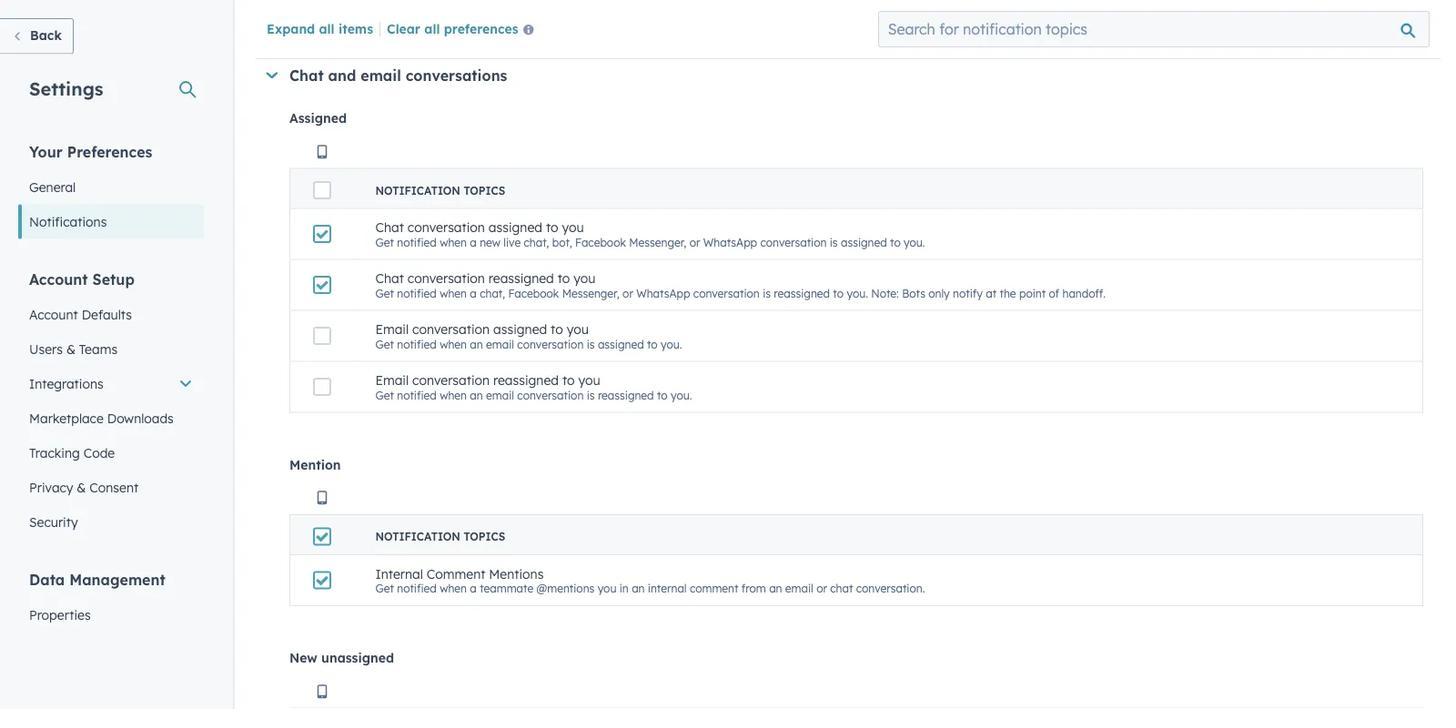 Task type: describe. For each thing, give the bounding box(es) containing it.
notifications link
[[18, 204, 204, 239]]

you for email conversation reassigned to you
[[578, 372, 600, 388]]

expand
[[267, 20, 315, 36]]

account for account defaults
[[29, 306, 78, 322]]

a inside internal comment mentions get notified when a teammate @mentions you in an internal comment from an email or chat conversation.
[[470, 581, 477, 595]]

chat
[[830, 581, 853, 595]]

note:
[[871, 286, 899, 300]]

or inside internal comment mentions get notified when a teammate @mentions you in an internal comment from an email or chat conversation.
[[817, 581, 827, 595]]

your
[[29, 142, 63, 161]]

chat, inside chat conversation assigned to you get notified when a new live chat, bot, facebook messenger, or whatsapp conversation is assigned to you.
[[524, 235, 549, 249]]

live
[[504, 235, 521, 249]]

you for email conversation assigned to you
[[567, 321, 589, 337]]

notification topics for mention
[[375, 530, 505, 543]]

data management element
[[18, 569, 204, 709]]

back
[[30, 27, 62, 43]]

get for chat conversation assigned to you
[[375, 235, 394, 249]]

comment
[[690, 581, 739, 595]]

chat, inside chat conversation reassigned to you get notified when a chat, facebook messenger, or whatsapp conversation is reassigned to you. note: bots only notify at the point of handoff.
[[480, 286, 505, 300]]

conversations
[[406, 66, 507, 85]]

expand all items
[[267, 20, 373, 36]]

properties
[[29, 607, 91, 623]]

preferences
[[67, 142, 152, 161]]

general
[[29, 179, 76, 195]]

account defaults link
[[18, 297, 204, 332]]

email conversation reassigned to you get notified when an email conversation is reassigned to you.
[[375, 372, 692, 402]]

notified for email conversation reassigned to you
[[397, 388, 437, 402]]

you inside internal comment mentions get notified when a teammate @mentions you in an internal comment from an email or chat conversation.
[[598, 581, 617, 595]]

data management
[[29, 570, 165, 588]]

at
[[986, 286, 997, 300]]

management
[[69, 570, 165, 588]]

whatsapp inside chat conversation reassigned to you get notified when a chat, facebook messenger, or whatsapp conversation is reassigned to you. note: bots only notify at the point of handoff.
[[636, 286, 690, 300]]

clear all preferences
[[387, 20, 519, 36]]

new unassigned
[[289, 650, 394, 666]]

new
[[289, 650, 318, 666]]

preferences
[[444, 20, 519, 36]]

clear all preferences button
[[387, 19, 541, 41]]

notified inside internal comment mentions get notified when a teammate @mentions you in an internal comment from an email or chat conversation.
[[397, 581, 437, 595]]

handoff.
[[1063, 286, 1106, 300]]

when for email conversation assigned to you
[[440, 337, 467, 351]]

email inside email conversation assigned to you get notified when an email conversation is assigned to you.
[[486, 337, 514, 351]]

whatsapp inside chat conversation assigned to you get notified when a new live chat, bot, facebook messenger, or whatsapp conversation is assigned to you.
[[703, 235, 757, 249]]

bot,
[[552, 235, 572, 249]]

of
[[1049, 286, 1060, 300]]

all for clear
[[424, 20, 440, 36]]

Search for notification topics search field
[[878, 11, 1430, 47]]

assigned
[[289, 110, 347, 126]]

an right in
[[632, 581, 645, 595]]

notified for chat conversation assigned to you
[[397, 235, 437, 249]]

facebook inside chat conversation assigned to you get notified when a new live chat, bot, facebook messenger, or whatsapp conversation is assigned to you.
[[575, 235, 626, 249]]

mention
[[289, 456, 341, 472]]

all for expand
[[319, 20, 335, 36]]

or inside chat conversation reassigned to you get notified when a chat, facebook messenger, or whatsapp conversation is reassigned to you. note: bots only notify at the point of handoff.
[[623, 286, 633, 300]]

users & teams link
[[18, 332, 204, 366]]

chat and email conversations button
[[266, 66, 1424, 85]]

& for users
[[66, 341, 75, 357]]

only
[[929, 286, 950, 300]]

messenger, inside chat conversation reassigned to you get notified when a chat, facebook messenger, or whatsapp conversation is reassigned to you. note: bots only notify at the point of handoff.
[[562, 286, 620, 300]]

internal
[[648, 581, 687, 595]]

get for chat conversation reassigned to you
[[375, 286, 394, 300]]

chat for chat conversation reassigned to you get notified when a chat, facebook messenger, or whatsapp conversation is reassigned to you. note: bots only notify at the point of handoff.
[[375, 270, 404, 286]]

email right the 'and'
[[361, 66, 401, 85]]

get inside internal comment mentions get notified when a teammate @mentions you in an internal comment from an email or chat conversation.
[[375, 581, 394, 595]]

chat for chat conversation assigned to you get notified when a new live chat, bot, facebook messenger, or whatsapp conversation is assigned to you.
[[375, 219, 404, 235]]

when inside internal comment mentions get notified when a teammate @mentions you in an internal comment from an email or chat conversation.
[[440, 581, 467, 595]]

security
[[29, 514, 78, 530]]

get for email conversation reassigned to you
[[375, 388, 394, 402]]

users
[[29, 341, 63, 357]]

chat conversation assigned to you get notified when a new live chat, bot, facebook messenger, or whatsapp conversation is assigned to you.
[[375, 219, 925, 249]]

notifications
[[29, 213, 107, 229]]

notify
[[953, 286, 983, 300]]

users & teams
[[29, 341, 118, 357]]

@mentions
[[537, 581, 595, 595]]

expand all items button
[[267, 20, 373, 36]]

you. inside email conversation reassigned to you get notified when an email conversation is reassigned to you.
[[671, 388, 692, 402]]

topics for mention
[[464, 530, 505, 543]]



Task type: locate. For each thing, give the bounding box(es) containing it.
1 notification topics from the top
[[375, 183, 505, 197]]

privacy & consent
[[29, 479, 138, 495]]

5 notified from the top
[[397, 581, 437, 595]]

a left teammate
[[470, 581, 477, 595]]

0 vertical spatial facebook
[[575, 235, 626, 249]]

all right the clear at the left of page
[[424, 20, 440, 36]]

whatsapp
[[703, 235, 757, 249], [636, 286, 690, 300]]

a for reassigned
[[470, 286, 477, 300]]

you for chat conversation reassigned to you
[[574, 270, 596, 286]]

4 get from the top
[[375, 388, 394, 402]]

1 get from the top
[[375, 235, 394, 249]]

you down chat conversation assigned to you get notified when a new live chat, bot, facebook messenger, or whatsapp conversation is assigned to you.
[[574, 270, 596, 286]]

email inside internal comment mentions get notified when a teammate @mentions you in an internal comment from an email or chat conversation.
[[785, 581, 814, 595]]

email inside email conversation reassigned to you get notified when an email conversation is reassigned to you.
[[486, 388, 514, 402]]

facebook right "bot," on the left top
[[575, 235, 626, 249]]

email for email conversation assigned to you
[[375, 321, 409, 337]]

you inside chat conversation assigned to you get notified when a new live chat, bot, facebook messenger, or whatsapp conversation is assigned to you.
[[562, 219, 584, 235]]

chat and email conversations
[[289, 66, 507, 85]]

you. inside chat conversation reassigned to you get notified when a chat, facebook messenger, or whatsapp conversation is reassigned to you. note: bots only notify at the point of handoff.
[[847, 286, 868, 300]]

your preferences element
[[18, 142, 204, 239]]

you inside chat conversation reassigned to you get notified when a chat, facebook messenger, or whatsapp conversation is reassigned to you. note: bots only notify at the point of handoff.
[[574, 270, 596, 286]]

when for chat conversation reassigned to you
[[440, 286, 467, 300]]

tracking code link
[[18, 436, 204, 470]]

you.
[[904, 235, 925, 249], [847, 286, 868, 300], [661, 337, 682, 351], [671, 388, 692, 402]]

get inside email conversation assigned to you get notified when an email conversation is assigned to you.
[[375, 337, 394, 351]]

account up account defaults
[[29, 270, 88, 288]]

you for chat conversation assigned to you
[[562, 219, 584, 235]]

facebook up email conversation assigned to you get notified when an email conversation is assigned to you.
[[508, 286, 559, 300]]

when
[[440, 235, 467, 249], [440, 286, 467, 300], [440, 337, 467, 351], [440, 388, 467, 402], [440, 581, 467, 595]]

an inside email conversation assigned to you get notified when an email conversation is assigned to you.
[[470, 337, 483, 351]]

5 get from the top
[[375, 581, 394, 595]]

or down chat conversation assigned to you get notified when a new live chat, bot, facebook messenger, or whatsapp conversation is assigned to you.
[[623, 286, 633, 300]]

integrations button
[[18, 366, 204, 401]]

you inside email conversation assigned to you get notified when an email conversation is assigned to you.
[[567, 321, 589, 337]]

0 vertical spatial messenger,
[[629, 235, 687, 249]]

you inside email conversation reassigned to you get notified when an email conversation is reassigned to you.
[[578, 372, 600, 388]]

you
[[562, 219, 584, 235], [574, 270, 596, 286], [567, 321, 589, 337], [578, 372, 600, 388], [598, 581, 617, 595]]

mentions
[[489, 565, 544, 581]]

chat, down "new"
[[480, 286, 505, 300]]

2 notification topics from the top
[[375, 530, 505, 543]]

account setup element
[[18, 269, 204, 539]]

chat
[[289, 66, 324, 85], [375, 219, 404, 235], [375, 270, 404, 286]]

clear
[[387, 20, 421, 36]]

3 a from the top
[[470, 581, 477, 595]]

1 vertical spatial messenger,
[[562, 286, 620, 300]]

notification topics
[[375, 183, 505, 197], [375, 530, 505, 543]]

0 horizontal spatial whatsapp
[[636, 286, 690, 300]]

email
[[375, 321, 409, 337], [375, 372, 409, 388]]

setup
[[92, 270, 135, 288]]

get inside chat conversation reassigned to you get notified when a chat, facebook messenger, or whatsapp conversation is reassigned to you. note: bots only notify at the point of handoff.
[[375, 286, 394, 300]]

code
[[83, 445, 115, 461]]

account defaults
[[29, 306, 132, 322]]

topics up 'comment'
[[464, 530, 505, 543]]

1 horizontal spatial whatsapp
[[703, 235, 757, 249]]

marketplace downloads
[[29, 410, 174, 426]]

a left "new"
[[470, 235, 477, 249]]

teammate
[[480, 581, 534, 595]]

4 notified from the top
[[397, 388, 437, 402]]

comment
[[427, 565, 486, 581]]

2 email from the top
[[375, 372, 409, 388]]

notified inside chat conversation reassigned to you get notified when a chat, facebook messenger, or whatsapp conversation is reassigned to you. note: bots only notify at the point of handoff.
[[397, 286, 437, 300]]

& inside "link"
[[77, 479, 86, 495]]

properties link
[[18, 598, 204, 632]]

defaults
[[82, 306, 132, 322]]

security link
[[18, 505, 204, 539]]

1 horizontal spatial chat,
[[524, 235, 549, 249]]

is inside chat conversation reassigned to you get notified when a chat, facebook messenger, or whatsapp conversation is reassigned to you. note: bots only notify at the point of handoff.
[[763, 286, 771, 300]]

0 vertical spatial &
[[66, 341, 75, 357]]

0 vertical spatial topics
[[464, 183, 505, 197]]

1 vertical spatial &
[[77, 479, 86, 495]]

new
[[480, 235, 501, 249]]

back link
[[0, 18, 74, 54]]

teams
[[79, 341, 118, 357]]

a inside chat conversation assigned to you get notified when a new live chat, bot, facebook messenger, or whatsapp conversation is assigned to you.
[[470, 235, 477, 249]]

notification
[[375, 183, 461, 197], [375, 530, 461, 543]]

downloads
[[107, 410, 174, 426]]

3 when from the top
[[440, 337, 467, 351]]

1 vertical spatial topics
[[464, 530, 505, 543]]

internal comment mentions get notified when a teammate @mentions you in an internal comment from an email or chat conversation.
[[375, 565, 925, 595]]

email
[[361, 66, 401, 85], [486, 337, 514, 351], [486, 388, 514, 402], [785, 581, 814, 595]]

email down email conversation assigned to you get notified when an email conversation is assigned to you.
[[486, 388, 514, 402]]

all left items
[[319, 20, 335, 36]]

email left chat
[[785, 581, 814, 595]]

facebook inside chat conversation reassigned to you get notified when a chat, facebook messenger, or whatsapp conversation is reassigned to you. note: bots only notify at the point of handoff.
[[508, 286, 559, 300]]

marketplace
[[29, 410, 104, 426]]

get inside email conversation reassigned to you get notified when an email conversation is reassigned to you.
[[375, 388, 394, 402]]

or
[[690, 235, 700, 249], [623, 286, 633, 300], [817, 581, 827, 595]]

notified for chat conversation reassigned to you
[[397, 286, 437, 300]]

or up chat conversation reassigned to you get notified when a chat, facebook messenger, or whatsapp conversation is reassigned to you. note: bots only notify at the point of handoff.
[[690, 235, 700, 249]]

an up email conversation reassigned to you get notified when an email conversation is reassigned to you.
[[470, 337, 483, 351]]

email inside email conversation reassigned to you get notified when an email conversation is reassigned to you.
[[375, 372, 409, 388]]

2 account from the top
[[29, 306, 78, 322]]

1 vertical spatial or
[[623, 286, 633, 300]]

0 horizontal spatial chat,
[[480, 286, 505, 300]]

1 horizontal spatial all
[[424, 20, 440, 36]]

topics
[[464, 183, 505, 197], [464, 530, 505, 543]]

email for email conversation reassigned to you
[[375, 372, 409, 388]]

1 vertical spatial chat
[[375, 219, 404, 235]]

notification for assigned
[[375, 183, 461, 197]]

2 get from the top
[[375, 286, 394, 300]]

settings
[[29, 77, 103, 100]]

general link
[[18, 170, 204, 204]]

when inside email conversation reassigned to you get notified when an email conversation is reassigned to you.
[[440, 388, 467, 402]]

0 vertical spatial chat
[[289, 66, 324, 85]]

topics up "new"
[[464, 183, 505, 197]]

1 horizontal spatial messenger,
[[629, 235, 687, 249]]

5 when from the top
[[440, 581, 467, 595]]

when inside email conversation assigned to you get notified when an email conversation is assigned to you.
[[440, 337, 467, 351]]

2 vertical spatial a
[[470, 581, 477, 595]]

&
[[66, 341, 75, 357], [77, 479, 86, 495]]

an right from
[[769, 581, 782, 595]]

0 vertical spatial notification topics
[[375, 183, 505, 197]]

1 vertical spatial notification topics
[[375, 530, 505, 543]]

2 notification from the top
[[375, 530, 461, 543]]

1 vertical spatial email
[[375, 372, 409, 388]]

2 a from the top
[[470, 286, 477, 300]]

0 vertical spatial whatsapp
[[703, 235, 757, 249]]

an inside email conversation reassigned to you get notified when an email conversation is reassigned to you.
[[470, 388, 483, 402]]

all
[[319, 20, 335, 36], [424, 20, 440, 36]]

when for chat conversation assigned to you
[[440, 235, 467, 249]]

account inside account defaults link
[[29, 306, 78, 322]]

chat, right live
[[524, 235, 549, 249]]

notified inside email conversation assigned to you get notified when an email conversation is assigned to you.
[[397, 337, 437, 351]]

notification topics up "new"
[[375, 183, 505, 197]]

0 vertical spatial account
[[29, 270, 88, 288]]

1 vertical spatial account
[[29, 306, 78, 322]]

in
[[620, 581, 629, 595]]

is
[[830, 235, 838, 249], [763, 286, 771, 300], [587, 337, 595, 351], [587, 388, 595, 402]]

0 vertical spatial email
[[375, 321, 409, 337]]

0 horizontal spatial or
[[623, 286, 633, 300]]

email inside email conversation assigned to you get notified when an email conversation is assigned to you.
[[375, 321, 409, 337]]

when inside chat conversation assigned to you get notified when a new live chat, bot, facebook messenger, or whatsapp conversation is assigned to you.
[[440, 235, 467, 249]]

0 horizontal spatial messenger,
[[562, 286, 620, 300]]

and
[[328, 66, 356, 85]]

2 all from the left
[[424, 20, 440, 36]]

notification for mention
[[375, 530, 461, 543]]

privacy & consent link
[[18, 470, 204, 505]]

when for email conversation reassigned to you
[[440, 388, 467, 402]]

4 when from the top
[[440, 388, 467, 402]]

0 horizontal spatial &
[[66, 341, 75, 357]]

chat inside chat conversation reassigned to you get notified when a chat, facebook messenger, or whatsapp conversation is reassigned to you. note: bots only notify at the point of handoff.
[[375, 270, 404, 286]]

marketplace downloads link
[[18, 401, 204, 436]]

1 notification from the top
[[375, 183, 461, 197]]

get
[[375, 235, 394, 249], [375, 286, 394, 300], [375, 337, 394, 351], [375, 388, 394, 402], [375, 581, 394, 595]]

& right users
[[66, 341, 75, 357]]

1 horizontal spatial facebook
[[575, 235, 626, 249]]

bots
[[902, 286, 926, 300]]

get for email conversation assigned to you
[[375, 337, 394, 351]]

notification topics up 'comment'
[[375, 530, 505, 543]]

you up email conversation reassigned to you get notified when an email conversation is reassigned to you.
[[567, 321, 589, 337]]

2 vertical spatial or
[[817, 581, 827, 595]]

is inside email conversation assigned to you get notified when an email conversation is assigned to you.
[[587, 337, 595, 351]]

& right privacy
[[77, 479, 86, 495]]

2 when from the top
[[440, 286, 467, 300]]

point
[[1019, 286, 1046, 300]]

0 vertical spatial notification
[[375, 183, 461, 197]]

is inside email conversation reassigned to you get notified when an email conversation is reassigned to you.
[[587, 388, 595, 402]]

whatsapp up chat conversation reassigned to you get notified when a chat, facebook messenger, or whatsapp conversation is reassigned to you. note: bots only notify at the point of handoff.
[[703, 235, 757, 249]]

a inside chat conversation reassigned to you get notified when a chat, facebook messenger, or whatsapp conversation is reassigned to you. note: bots only notify at the point of handoff.
[[470, 286, 477, 300]]

you. inside email conversation assigned to you get notified when an email conversation is assigned to you.
[[661, 337, 682, 351]]

privacy
[[29, 479, 73, 495]]

3 notified from the top
[[397, 337, 437, 351]]

1 when from the top
[[440, 235, 467, 249]]

1 horizontal spatial &
[[77, 479, 86, 495]]

& for privacy
[[77, 479, 86, 495]]

0 horizontal spatial facebook
[[508, 286, 559, 300]]

2 vertical spatial chat
[[375, 270, 404, 286]]

topics for assigned
[[464, 183, 505, 197]]

1 all from the left
[[319, 20, 335, 36]]

to
[[546, 219, 558, 235], [890, 235, 901, 249], [558, 270, 570, 286], [833, 286, 844, 300], [551, 321, 563, 337], [647, 337, 658, 351], [562, 372, 575, 388], [657, 388, 668, 402]]

notified for email conversation assigned to you
[[397, 337, 437, 351]]

facebook
[[575, 235, 626, 249], [508, 286, 559, 300]]

a up email conversation assigned to you get notified when an email conversation is assigned to you.
[[470, 286, 477, 300]]

account up users
[[29, 306, 78, 322]]

an down email conversation assigned to you get notified when an email conversation is assigned to you.
[[470, 388, 483, 402]]

you. inside chat conversation assigned to you get notified when a new live chat, bot, facebook messenger, or whatsapp conversation is assigned to you.
[[904, 235, 925, 249]]

0 vertical spatial or
[[690, 235, 700, 249]]

chat conversation reassigned to you get notified when a chat, facebook messenger, or whatsapp conversation is reassigned to you. note: bots only notify at the point of handoff.
[[375, 270, 1106, 300]]

all inside button
[[424, 20, 440, 36]]

you down email conversation assigned to you get notified when an email conversation is assigned to you.
[[578, 372, 600, 388]]

0 vertical spatial a
[[470, 235, 477, 249]]

items
[[339, 20, 373, 36]]

is inside chat conversation assigned to you get notified when a new live chat, bot, facebook messenger, or whatsapp conversation is assigned to you.
[[830, 235, 838, 249]]

caret image
[[266, 72, 278, 78]]

a
[[470, 235, 477, 249], [470, 286, 477, 300], [470, 581, 477, 595]]

reassigned
[[489, 270, 554, 286], [774, 286, 830, 300], [493, 372, 559, 388], [598, 388, 654, 402]]

from
[[742, 581, 766, 595]]

your preferences
[[29, 142, 152, 161]]

chat inside chat conversation assigned to you get notified when a new live chat, bot, facebook messenger, or whatsapp conversation is assigned to you.
[[375, 219, 404, 235]]

2 horizontal spatial or
[[817, 581, 827, 595]]

2 notified from the top
[[397, 286, 437, 300]]

0 horizontal spatial all
[[319, 20, 335, 36]]

email conversation assigned to you get notified when an email conversation is assigned to you.
[[375, 321, 682, 351]]

a for assigned
[[470, 235, 477, 249]]

or inside chat conversation assigned to you get notified when a new live chat, bot, facebook messenger, or whatsapp conversation is assigned to you.
[[690, 235, 700, 249]]

1 email from the top
[[375, 321, 409, 337]]

messenger, inside chat conversation assigned to you get notified when a new live chat, bot, facebook messenger, or whatsapp conversation is assigned to you.
[[629, 235, 687, 249]]

get inside chat conversation assigned to you get notified when a new live chat, bot, facebook messenger, or whatsapp conversation is assigned to you.
[[375, 235, 394, 249]]

1 vertical spatial facebook
[[508, 286, 559, 300]]

assigned
[[489, 219, 543, 235], [841, 235, 887, 249], [493, 321, 547, 337], [598, 337, 644, 351]]

2 topics from the top
[[464, 530, 505, 543]]

internal
[[375, 565, 423, 581]]

conversation.
[[856, 581, 925, 595]]

notified
[[397, 235, 437, 249], [397, 286, 437, 300], [397, 337, 437, 351], [397, 388, 437, 402], [397, 581, 437, 595]]

when inside chat conversation reassigned to you get notified when a chat, facebook messenger, or whatsapp conversation is reassigned to you. note: bots only notify at the point of handoff.
[[440, 286, 467, 300]]

the
[[1000, 286, 1016, 300]]

you right live
[[562, 219, 584, 235]]

integrations
[[29, 375, 103, 391]]

email up email conversation reassigned to you get notified when an email conversation is reassigned to you.
[[486, 337, 514, 351]]

chat,
[[524, 235, 549, 249], [480, 286, 505, 300]]

you left in
[[598, 581, 617, 595]]

1 horizontal spatial or
[[690, 235, 700, 249]]

consent
[[89, 479, 138, 495]]

notification topics for assigned
[[375, 183, 505, 197]]

1 vertical spatial whatsapp
[[636, 286, 690, 300]]

0 vertical spatial chat,
[[524, 235, 549, 249]]

messenger,
[[629, 235, 687, 249], [562, 286, 620, 300]]

or left chat
[[817, 581, 827, 595]]

1 notified from the top
[[397, 235, 437, 249]]

tracking code
[[29, 445, 115, 461]]

1 a from the top
[[470, 235, 477, 249]]

3 get from the top
[[375, 337, 394, 351]]

1 topics from the top
[[464, 183, 505, 197]]

unassigned
[[321, 650, 394, 666]]

1 vertical spatial chat,
[[480, 286, 505, 300]]

notified inside chat conversation assigned to you get notified when a new live chat, bot, facebook messenger, or whatsapp conversation is assigned to you.
[[397, 235, 437, 249]]

1 account from the top
[[29, 270, 88, 288]]

account for account setup
[[29, 270, 88, 288]]

an
[[470, 337, 483, 351], [470, 388, 483, 402], [632, 581, 645, 595], [769, 581, 782, 595]]

notified inside email conversation reassigned to you get notified when an email conversation is reassigned to you.
[[397, 388, 437, 402]]

chat for chat and email conversations
[[289, 66, 324, 85]]

tracking
[[29, 445, 80, 461]]

account setup
[[29, 270, 135, 288]]

data
[[29, 570, 65, 588]]

1 vertical spatial notification
[[375, 530, 461, 543]]

1 vertical spatial a
[[470, 286, 477, 300]]

whatsapp down chat conversation assigned to you get notified when a new live chat, bot, facebook messenger, or whatsapp conversation is assigned to you.
[[636, 286, 690, 300]]



Task type: vqa. For each thing, say whether or not it's contained in the screenshot.
the rightmost menu
no



